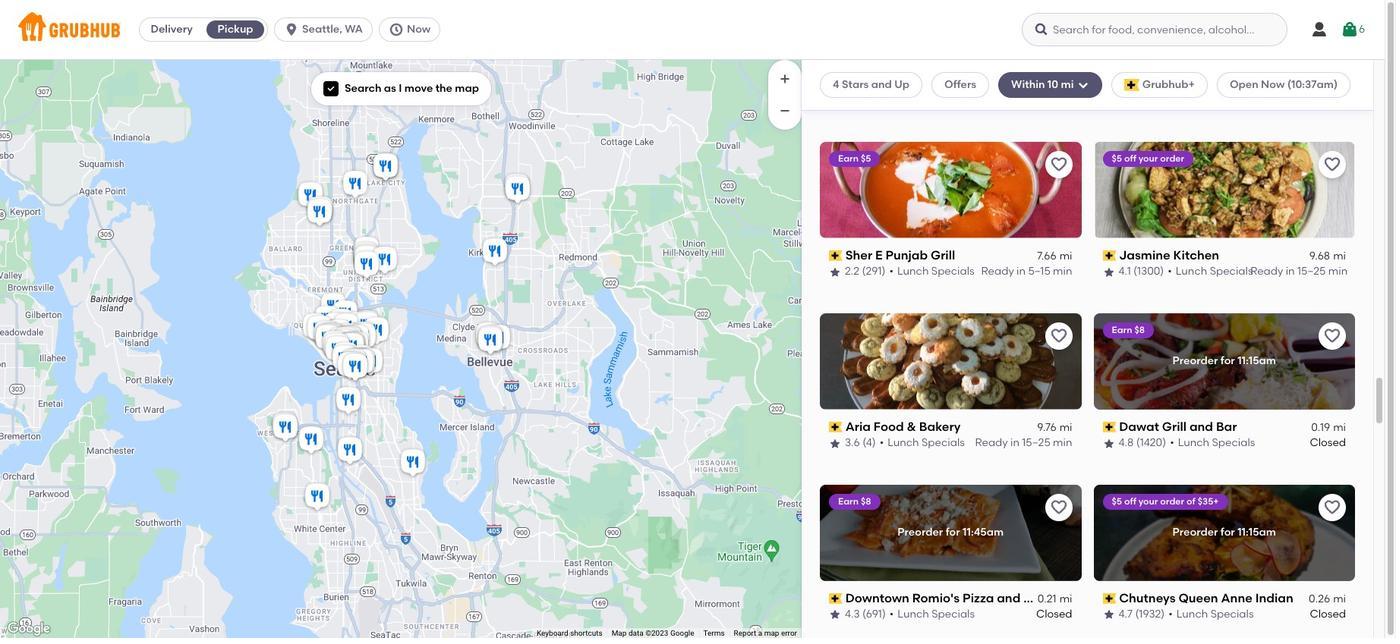 Task type: locate. For each thing, give the bounding box(es) containing it.
1 horizontal spatial ready in 5–15 min
[[1255, 94, 1346, 107]]

(71)
[[1137, 94, 1153, 107]]

mi for sher e punjab grill
[[1060, 250, 1073, 263]]

• lunch specials
[[886, 94, 972, 107], [1157, 94, 1242, 107], [890, 265, 975, 278], [1168, 265, 1253, 278], [880, 437, 965, 450], [1170, 437, 1255, 450], [890, 608, 975, 621], [1169, 608, 1254, 621]]

0 horizontal spatial 7.66
[[1037, 250, 1057, 263]]

15–25 down 9.68 in the top of the page
[[1298, 265, 1326, 278]]

1 horizontal spatial svg image
[[1034, 22, 1049, 37]]

your left of
[[1139, 496, 1158, 507]]

open
[[1230, 78, 1259, 91]]

specials down bar
[[1212, 437, 1255, 450]]

subscription pass image left downtown
[[829, 594, 843, 604]]

pickup button
[[204, 17, 267, 42]]

star icon image for early bird cafe
[[829, 95, 841, 107]]

(4)
[[863, 437, 876, 450]]

off down '4.8'
[[1124, 496, 1137, 507]]

mi for aria food & bakery
[[1060, 421, 1073, 434]]

svg image left the search
[[327, 84, 336, 94]]

hurry curry of tokyo image
[[321, 310, 352, 344]]

save this restaurant image for dawat grill and bar
[[1324, 327, 1342, 345]]

6
[[1359, 23, 1365, 36]]

for up bar
[[1221, 355, 1235, 368]]

min for nirvana grill
[[1327, 94, 1346, 107]]

• right (68) at the top of page
[[886, 94, 891, 107]]

1 vertical spatial order
[[1161, 496, 1185, 507]]

1 vertical spatial earn $8
[[838, 496, 871, 507]]

thanh vi image
[[346, 346, 377, 379]]

and
[[872, 78, 892, 91], [1190, 420, 1213, 434], [997, 591, 1021, 606]]

• for early
[[886, 94, 891, 107]]

• right (1932)
[[1169, 608, 1173, 621]]

plus icon image
[[778, 71, 793, 87]]

sugar bakery & cafe image
[[337, 331, 368, 364]]

market diner image
[[321, 331, 352, 364]]

puerto vallarta image
[[270, 410, 300, 444]]

svg image inside seattle, wa button
[[284, 22, 299, 37]]

star icon image left 3.6
[[829, 438, 841, 450]]

pel meni dumpling tzar image
[[348, 319, 378, 353]]

4.8
[[1119, 437, 1134, 450]]

great american diner bar image
[[270, 412, 301, 445]]

3.6 (4)
[[845, 437, 876, 450]]

lunch down punjab
[[898, 265, 929, 278]]

i love sushi on lake union image
[[330, 298, 361, 331]]

min down '(10:37am)' on the right top of the page
[[1327, 94, 1346, 107]]

and up (68) at the top of page
[[872, 78, 892, 91]]

0 vertical spatial preorder for 11:15am
[[1173, 355, 1276, 368]]

lunch down the up
[[894, 94, 926, 107]]

1 vertical spatial 7.66 mi
[[1037, 250, 1073, 263]]

7.66 for sher e punjab grill
[[1037, 250, 1057, 263]]

seattle, wa
[[302, 23, 363, 36]]

save this restaurant image for downtown romio's pizza and pasta
[[1050, 499, 1068, 517]]

1 subscription pass image from the left
[[829, 251, 843, 261]]

min for sher e punjab grill
[[1053, 265, 1073, 278]]

• lunch specials down cafe
[[886, 94, 972, 107]]

preorder for 11:15am up bar
[[1173, 355, 1276, 368]]

map data ©2023 google
[[612, 630, 694, 638]]

1 horizontal spatial $8
[[1135, 325, 1145, 335]]

$5 down 2.0
[[1112, 153, 1122, 164]]

specials for aria food & bakery
[[922, 437, 965, 450]]

subscription pass image for aria food & bakery
[[829, 422, 843, 433]]

2 horizontal spatial and
[[1190, 420, 1213, 434]]

loving hut image
[[348, 347, 378, 380]]

specials down sher e punjab grill
[[932, 265, 975, 278]]

goan host cuisine image
[[349, 321, 379, 354]]

for
[[1221, 355, 1235, 368], [946, 526, 960, 539], [1221, 526, 1235, 539]]

2 your from the top
[[1139, 496, 1158, 507]]

specials for early bird cafe
[[928, 94, 972, 107]]

star icon image left 2.0
[[1103, 95, 1115, 107]]

sher e punjab grill
[[846, 248, 955, 263]]

chicken factory image
[[342, 322, 372, 356]]

1 horizontal spatial map
[[764, 630, 779, 638]]

9.76
[[1037, 421, 1057, 434]]

subscription pass image left chutneys
[[1103, 594, 1116, 604]]

dawat
[[1119, 420, 1159, 434]]

ready
[[975, 94, 1008, 107], [1255, 94, 1288, 107], [981, 265, 1014, 278], [1251, 265, 1284, 278], [975, 437, 1008, 450]]

closed down the 0.19 mi
[[1310, 437, 1346, 450]]

• down dawat grill and bar
[[1170, 437, 1174, 450]]

2.0
[[1119, 94, 1134, 107]]

svg image for 6
[[1341, 21, 1359, 39]]

0 vertical spatial now
[[407, 23, 431, 36]]

lunch for chutneys
[[1177, 608, 1208, 621]]

order down grubhub+
[[1161, 153, 1185, 164]]

2 vertical spatial earn
[[838, 496, 859, 507]]

$5 off your order
[[1112, 153, 1185, 164]]

the
[[436, 82, 453, 95]]

subscription pass image for chutneys queen anne indian
[[1103, 594, 1116, 604]]

svg image for seattle, wa
[[284, 22, 299, 37]]

• lunch specials down kitchen
[[1168, 265, 1253, 278]]

1 vertical spatial 7.66
[[1037, 250, 1057, 263]]

subscription pass image left aria on the bottom of the page
[[829, 422, 843, 433]]

for left 11:45am
[[946, 526, 960, 539]]

• right (71)
[[1157, 94, 1161, 107]]

ready in 15–25 min down the 9.76
[[975, 437, 1073, 450]]

mi for dawat grill and bar
[[1334, 421, 1346, 434]]

grill for nirvana grill
[[1170, 77, 1195, 91]]

2 vertical spatial grill
[[1162, 420, 1187, 434]]

search
[[345, 82, 382, 95]]

0 vertical spatial ready in 15–25 min
[[975, 94, 1073, 107]]

0.19
[[1312, 421, 1330, 434]]

5–15 for nirvana grill
[[1302, 94, 1324, 107]]

2 11:15am from the top
[[1238, 526, 1276, 539]]

0 vertical spatial 15–25
[[1022, 94, 1051, 107]]

star icon image left 4.3
[[829, 609, 841, 621]]

(1420)
[[1137, 437, 1166, 450]]

1 vertical spatial preorder for 11:15am
[[1173, 526, 1276, 539]]

off
[[1124, 153, 1137, 164], [1124, 496, 1137, 507]]

seattle, wa button
[[274, 17, 379, 42]]

subscription pass image left early
[[829, 79, 843, 90]]

min left 4.1 in the right of the page
[[1053, 265, 1073, 278]]

1 horizontal spatial and
[[997, 591, 1021, 606]]

earn $8 down 3.6
[[838, 496, 871, 507]]

in for nirvana grill
[[1291, 94, 1300, 107]]

1 horizontal spatial 5–15
[[1302, 94, 1324, 107]]

memo's mexican food image
[[351, 240, 381, 273]]

• lunch specials down chutneys queen anne indian
[[1169, 608, 1254, 621]]

star icon image for dawat grill and bar
[[1103, 438, 1115, 450]]

aria food & bakery image
[[502, 171, 532, 205]]

preorder for 11:15am for and
[[1173, 355, 1276, 368]]

lunchbox laboratory burgers and bar seattle image
[[331, 311, 361, 344]]

nirvana grill
[[1119, 77, 1195, 91]]

save this restaurant button
[[1045, 151, 1073, 178], [1319, 151, 1346, 178], [1045, 323, 1073, 350], [1319, 323, 1346, 350], [1045, 494, 1073, 521], [1319, 494, 1346, 521]]

preorder down of
[[1173, 526, 1218, 539]]

subscription pass image
[[829, 251, 843, 261], [1103, 251, 1116, 261]]

min for early bird cafe
[[1053, 94, 1073, 107]]

purple dot cafe image
[[338, 349, 368, 382]]

subscription pass image for downtown romio's pizza and pasta
[[829, 594, 843, 604]]

save this restaurant image for chutneys queen anne indian
[[1324, 499, 1342, 517]]

closed down 0.26 mi
[[1310, 608, 1346, 621]]

closed for downtown romio's pizza and pasta
[[1036, 608, 1073, 621]]

star icon image for nirvana grill
[[1103, 95, 1115, 107]]

kastoori grill image
[[320, 328, 350, 362]]

min down 7.34 mi
[[1053, 94, 1073, 107]]

lunch for early
[[894, 94, 926, 107]]

0 horizontal spatial map
[[455, 82, 479, 95]]

sushi kudasai image
[[483, 322, 513, 356]]

urban india image
[[340, 168, 371, 202]]

mi for jasmine kitchen
[[1334, 250, 1346, 263]]

• lunch specials down punjab
[[890, 265, 975, 278]]

4.6 (68)
[[845, 94, 883, 107]]

earn down 4.1 in the right of the page
[[1112, 325, 1133, 335]]

0 vertical spatial ready in 5–15 min
[[1255, 94, 1346, 107]]

Search for food, convenience, alcohol... search field
[[1022, 13, 1288, 46]]

dawat grill and bar image
[[331, 325, 361, 358]]

3.6
[[845, 437, 860, 450]]

1 vertical spatial earn
[[1112, 325, 1133, 335]]

0 vertical spatial save this restaurant image
[[1324, 156, 1342, 174]]

lunch for nirvana
[[1165, 94, 1197, 107]]

2.2
[[845, 265, 860, 278]]

closed down "0.21 mi"
[[1036, 608, 1073, 621]]

save this restaurant image
[[1050, 156, 1068, 174], [1050, 327, 1068, 345], [1324, 499, 1342, 517]]

0.19 mi
[[1312, 421, 1346, 434]]

lunch down aria food & bakery on the right bottom
[[888, 437, 919, 450]]

• for sher
[[890, 265, 894, 278]]

lunch down grubhub+
[[1165, 94, 1197, 107]]

svg image right 7.34 mi
[[1077, 79, 1089, 91]]

1 vertical spatial ready in 15–25 min
[[1251, 265, 1348, 278]]

0 vertical spatial 5–15
[[1302, 94, 1324, 107]]

0 vertical spatial order
[[1161, 153, 1185, 164]]

(68)
[[863, 94, 883, 107]]

1 vertical spatial 5–15
[[1028, 265, 1051, 278]]

earn $8 down 4.1 in the right of the page
[[1112, 325, 1145, 335]]

earn for sher e punjab grill
[[838, 153, 859, 164]]

0 vertical spatial save this restaurant image
[[1050, 156, 1068, 174]]

2 subscription pass image from the left
[[1103, 251, 1116, 261]]

$5 for chutneys queen anne indian
[[1112, 496, 1122, 507]]

2 preorder for 11:15am from the top
[[1173, 526, 1276, 539]]

specials for sher e punjab grill
[[932, 265, 975, 278]]

closed
[[1310, 437, 1346, 450], [1036, 608, 1073, 621], [1310, 608, 1346, 621]]

save this restaurant button for sher e punjab grill
[[1045, 151, 1073, 178]]

$8 down (4)
[[861, 496, 871, 507]]

for for and
[[1221, 355, 1235, 368]]

7.66
[[1311, 78, 1330, 91], [1037, 250, 1057, 263]]

• lunch specials down bar
[[1170, 437, 1255, 450]]

• right (4)
[[880, 437, 884, 450]]

1 your from the top
[[1139, 153, 1158, 164]]

and right the pizza
[[997, 591, 1021, 606]]

0 vertical spatial 7.66
[[1311, 78, 1330, 91]]

earn down 3.6
[[838, 496, 859, 507]]

chutneys queen anne indian image
[[334, 323, 364, 357]]

min down the 9.76 mi
[[1053, 437, 1073, 450]]

aria
[[846, 420, 871, 434]]

asia bar-b-que image
[[339, 347, 369, 380]]

7.34
[[1038, 78, 1057, 91]]

subscription pass image left grubhub plus flag logo
[[1103, 79, 1116, 90]]

order
[[1161, 153, 1185, 164], [1161, 496, 1185, 507]]

svg image
[[1034, 22, 1049, 37], [1077, 79, 1089, 91], [327, 84, 336, 94]]

7.66 for nirvana grill
[[1311, 78, 1330, 91]]

order left of
[[1161, 496, 1185, 507]]

15–25 down within 10 mi
[[1022, 94, 1051, 107]]

0 vertical spatial and
[[872, 78, 892, 91]]

shortcuts
[[570, 630, 603, 638]]

stella deli and market image
[[300, 311, 330, 344]]

1 vertical spatial your
[[1139, 496, 1158, 507]]

1 vertical spatial ready in 5–15 min
[[981, 265, 1073, 278]]

min for jasmine kitchen
[[1329, 265, 1348, 278]]

0 horizontal spatial subscription pass image
[[829, 251, 843, 261]]

1 order from the top
[[1161, 153, 1185, 164]]

0 horizontal spatial ready in 5–15 min
[[981, 265, 1073, 278]]

lunch down queen
[[1177, 608, 1208, 621]]

map right a
[[764, 630, 779, 638]]

15–25
[[1022, 94, 1051, 107], [1298, 265, 1326, 278], [1022, 437, 1051, 450]]

samurai noodle international district image
[[335, 350, 365, 383]]

$5 down '4.8'
[[1112, 496, 1122, 507]]

nirmal's image
[[330, 343, 360, 376]]

ready in 15–25 min for early bird cafe
[[975, 94, 1073, 107]]

• for downtown
[[890, 608, 894, 621]]

pasta
[[1024, 591, 1058, 606]]

crawfish king image
[[340, 351, 371, 385]]

save this restaurant button for dawat grill and bar
[[1319, 323, 1346, 350]]

0 vertical spatial off
[[1124, 153, 1137, 164]]

grubhub plus flag logo image
[[1124, 79, 1140, 91]]

ready in 15–25 min down "within"
[[975, 94, 1073, 107]]

11:15am
[[1238, 355, 1276, 368], [1238, 526, 1276, 539]]

0 vertical spatial earn
[[838, 153, 859, 164]]

ready in 15–25 min
[[975, 94, 1073, 107], [1251, 265, 1348, 278], [975, 437, 1073, 450]]

google image
[[4, 620, 54, 639]]

0 vertical spatial map
[[455, 82, 479, 95]]

• right (291)
[[890, 265, 894, 278]]

anne
[[1221, 591, 1253, 606]]

ready for aria food & bakery
[[975, 437, 1008, 450]]

ready in 5–15 min
[[1255, 94, 1346, 107], [981, 265, 1073, 278]]

jucivana image
[[346, 343, 377, 376]]

star icon image for aria food & bakery
[[829, 438, 841, 450]]

preorder for queen
[[1173, 526, 1218, 539]]

1 vertical spatial save this restaurant image
[[1324, 327, 1342, 345]]

your down (71)
[[1139, 153, 1158, 164]]

2 order from the top
[[1161, 496, 1185, 507]]

1 off from the top
[[1124, 153, 1137, 164]]

specials down kitchen
[[1210, 265, 1253, 278]]

lunch for jasmine
[[1176, 265, 1208, 278]]

punjab
[[886, 248, 928, 263]]

preorder left 11:45am
[[898, 526, 943, 539]]

in for sher e punjab grill
[[1017, 265, 1026, 278]]

0 vertical spatial $8
[[1135, 325, 1145, 335]]

0 vertical spatial earn $8
[[1112, 325, 1145, 335]]

ready in 5–15 min for nirvana grill
[[1255, 94, 1346, 107]]

2 vertical spatial and
[[997, 591, 1021, 606]]

subscription pass image for early bird cafe
[[829, 79, 843, 90]]

and for grill
[[1190, 420, 1213, 434]]

mi for early bird cafe
[[1060, 78, 1073, 91]]

specials down 'bakery'
[[922, 437, 965, 450]]

svg image inside the now button
[[389, 22, 404, 37]]

preorder up dawat grill and bar
[[1173, 355, 1218, 368]]

orient express image
[[333, 385, 364, 418]]

2.0 (71)
[[1119, 94, 1153, 107]]

your
[[1139, 153, 1158, 164], [1139, 496, 1158, 507]]

pho saigon image
[[337, 330, 368, 363]]

1 horizontal spatial 7.66 mi
[[1311, 78, 1346, 91]]

due' cucina italiana image
[[342, 309, 373, 343]]

map region
[[0, 0, 916, 639]]

2 vertical spatial save this restaurant image
[[1324, 499, 1342, 517]]

svg image up within 10 mi
[[1034, 22, 1049, 37]]

0 horizontal spatial now
[[407, 23, 431, 36]]

lunch down kitchen
[[1176, 265, 1208, 278]]

0 horizontal spatial $8
[[861, 496, 871, 507]]

now right "open"
[[1261, 78, 1285, 91]]

1 vertical spatial grill
[[931, 248, 955, 263]]

10
[[1048, 78, 1059, 91]]

report
[[734, 630, 756, 638]]

ready in 15–25 min down 9.68 in the top of the page
[[1251, 265, 1348, 278]]

earn
[[838, 153, 859, 164], [1112, 325, 1133, 335], [838, 496, 859, 507]]

off down 2.0
[[1124, 153, 1137, 164]]

star icon image left 2.2
[[829, 266, 841, 278]]

subscription pass image left sher
[[829, 251, 843, 261]]

subscription pass image left jasmine
[[1103, 251, 1116, 261]]

vinason pho & grill image
[[323, 317, 354, 350]]

earn down the 4.6
[[838, 153, 859, 164]]

• lunch specials down grubhub+
[[1157, 94, 1242, 107]]

star icon image left 4.1 in the right of the page
[[1103, 266, 1115, 278]]

keyboard
[[537, 630, 569, 638]]

save this restaurant image
[[1324, 156, 1342, 174], [1324, 327, 1342, 345], [1050, 499, 1068, 517]]

1 horizontal spatial subscription pass image
[[1103, 251, 1116, 261]]

lunch down the romio's
[[898, 608, 929, 621]]

star icon image left '4.7'
[[1103, 609, 1115, 621]]

• down jasmine kitchen
[[1168, 265, 1172, 278]]

map
[[612, 630, 627, 638]]

0 vertical spatial 7.66 mi
[[1311, 78, 1346, 91]]

save this restaurant image for jasmine kitchen
[[1324, 156, 1342, 174]]

specials down offers
[[928, 94, 972, 107]]

• for aria
[[880, 437, 884, 450]]

4 stars and up
[[833, 78, 910, 91]]

star icon image for sher e punjab grill
[[829, 266, 841, 278]]

noi thai cuisine image
[[323, 334, 353, 367]]

206 burger co (first hill) image
[[336, 331, 367, 364]]

specials down "open"
[[1199, 94, 1242, 107]]

error
[[781, 630, 797, 638]]

now up move
[[407, 23, 431, 36]]

lunch for downtown
[[898, 608, 929, 621]]

2 horizontal spatial svg image
[[1077, 79, 1089, 91]]

food
[[874, 420, 904, 434]]

• lunch specials down the romio's
[[890, 608, 975, 621]]

min for aria food & bakery
[[1053, 437, 1073, 450]]

0 horizontal spatial 7.66 mi
[[1037, 250, 1073, 263]]

min down 9.68 mi
[[1329, 265, 1348, 278]]

1 horizontal spatial earn $8
[[1112, 325, 1145, 335]]

for up proceed
[[1221, 526, 1235, 539]]

pokeworks image
[[475, 325, 506, 358]]

ready for early bird cafe
[[975, 94, 1008, 107]]

svg image inside 6 button
[[1341, 21, 1359, 39]]

earn for dawat grill and bar
[[1112, 325, 1133, 335]]

1 vertical spatial and
[[1190, 420, 1213, 434]]

specials down downtown romio's pizza and pasta
[[932, 608, 975, 621]]

lunch
[[894, 94, 926, 107], [1165, 94, 1197, 107], [898, 265, 929, 278], [1176, 265, 1208, 278], [888, 437, 919, 450], [1178, 437, 1210, 450], [898, 608, 929, 621], [1177, 608, 1208, 621]]

(1300)
[[1134, 265, 1164, 278]]

thanh vi restaurant image
[[352, 249, 382, 282]]

• lunch specials down the &
[[880, 437, 965, 450]]

1 vertical spatial 11:15am
[[1238, 526, 1276, 539]]

ready for jasmine kitchen
[[1251, 265, 1284, 278]]

palermo pizza & pasta image
[[352, 309, 382, 343]]

subway® image
[[370, 244, 400, 278]]

map right the
[[455, 82, 479, 95]]

closed for dawat grill and bar
[[1310, 437, 1346, 450]]

sher e punjab grill image
[[371, 151, 401, 184]]

0 vertical spatial 11:15am
[[1238, 355, 1276, 368]]

north star diner & shanghai room image
[[305, 194, 336, 227]]

nirvana
[[1119, 77, 1167, 91]]

star icon image down 4 on the right top of the page
[[829, 95, 841, 107]]

©2023
[[646, 630, 669, 638]]

report a map error
[[734, 630, 797, 638]]

0.21 mi
[[1038, 593, 1073, 606]]

1 vertical spatial $8
[[861, 496, 871, 507]]

preorder for 11:15am down $35+
[[1173, 526, 1276, 539]]

0 horizontal spatial and
[[872, 78, 892, 91]]

cheeky cafe image
[[355, 346, 386, 379]]

1 horizontal spatial 7.66
[[1311, 78, 1330, 91]]

svg image for now
[[389, 22, 404, 37]]

1 11:15am from the top
[[1238, 355, 1276, 368]]

subscription pass image left dawat
[[1103, 422, 1116, 433]]

2 off from the top
[[1124, 496, 1137, 507]]

$5
[[861, 153, 871, 164], [1112, 153, 1122, 164], [1112, 496, 1122, 507]]

1 vertical spatial 15–25
[[1298, 265, 1326, 278]]

off for jasmine
[[1124, 153, 1137, 164]]

grill right punjab
[[931, 248, 955, 263]]

delivery
[[151, 23, 193, 36]]

specials down anne at the bottom right of the page
[[1211, 608, 1254, 621]]

keyboard shortcuts
[[537, 630, 603, 638]]

2 vertical spatial 15–25
[[1022, 437, 1051, 450]]

$8 down 4.1 (1300)
[[1135, 325, 1145, 335]]

star icon image left '4.8'
[[1103, 438, 1115, 450]]

proceed to checkout
[[1214, 583, 1325, 596]]

0 vertical spatial your
[[1139, 153, 1158, 164]]

grill right the nirvana
[[1170, 77, 1195, 91]]

aria food & bakery logo image
[[820, 313, 1082, 410]]

1 vertical spatial off
[[1124, 496, 1137, 507]]

lunch down dawat grill and bar
[[1178, 437, 1210, 450]]

2 vertical spatial save this restaurant image
[[1050, 499, 1068, 517]]

downtown romio's pizza and pasta image
[[334, 324, 364, 357]]

5–15
[[1302, 94, 1324, 107], [1028, 265, 1051, 278]]

2 vertical spatial ready in 15–25 min
[[975, 437, 1073, 450]]

subscription pass image
[[829, 79, 843, 90], [1103, 79, 1116, 90], [829, 422, 843, 433], [1103, 422, 1116, 433], [829, 594, 843, 604], [1103, 594, 1116, 604]]

1 preorder for 11:15am from the top
[[1173, 355, 1276, 368]]

15–25 down the 9.76
[[1022, 437, 1051, 450]]

svg image
[[1311, 21, 1329, 39], [1341, 21, 1359, 39], [284, 22, 299, 37], [389, 22, 404, 37]]

and left bar
[[1190, 420, 1213, 434]]

cafe
[[906, 77, 935, 91]]

within 10 mi
[[1012, 78, 1074, 91]]

tropical smoothie cafe image
[[475, 323, 506, 357]]

sushi ave image
[[343, 346, 374, 379]]

grubhub+
[[1143, 78, 1195, 91]]

the roll pod image
[[327, 306, 357, 340]]

0 vertical spatial grill
[[1170, 77, 1195, 91]]

star icon image
[[829, 95, 841, 107], [1103, 95, 1115, 107], [829, 266, 841, 278], [1103, 266, 1115, 278], [829, 438, 841, 450], [1103, 438, 1115, 450], [829, 609, 841, 621], [1103, 609, 1115, 621]]

• right (691) in the bottom of the page
[[890, 608, 894, 621]]

kalia indian cuisine image
[[304, 196, 335, 230]]

grill up (1420)
[[1162, 420, 1187, 434]]

0.26
[[1309, 593, 1330, 606]]

0 horizontal spatial earn $8
[[838, 496, 871, 507]]

specials
[[928, 94, 972, 107], [1199, 94, 1242, 107], [932, 265, 975, 278], [1210, 265, 1253, 278], [922, 437, 965, 450], [1212, 437, 1255, 450], [932, 608, 975, 621], [1211, 608, 1254, 621]]

• lunch specials for aria
[[880, 437, 965, 450]]

to
[[1261, 583, 1271, 596]]

1 vertical spatial map
[[764, 630, 779, 638]]

1 vertical spatial now
[[1261, 78, 1285, 91]]

0 horizontal spatial 5–15
[[1028, 265, 1051, 278]]

kitchen
[[1174, 248, 1220, 263]]



Task type: vqa. For each thing, say whether or not it's contained in the screenshot.
Side Of Guacamole svg icon
no



Task type: describe. For each thing, give the bounding box(es) containing it.
$8 for dawat
[[1135, 325, 1145, 335]]

2.2 (291)
[[845, 265, 886, 278]]

chu minh tofu & vegan deli image
[[346, 347, 377, 380]]

11:15am for bar
[[1238, 355, 1276, 368]]

mi for chutneys queen anne indian
[[1334, 593, 1346, 606]]

main navigation navigation
[[0, 0, 1385, 60]]

7.66 mi for sher e punjab grill
[[1037, 250, 1073, 263]]

ready in 5–15 min for sher e punjab grill
[[981, 265, 1073, 278]]

within
[[1012, 78, 1045, 91]]

early bird cafe
[[846, 77, 935, 91]]

jewel of india image
[[352, 242, 382, 275]]

15–25 for aria food & bakery
[[1022, 437, 1051, 450]]

save this restaurant button for jasmine kitchen
[[1319, 151, 1346, 178]]

star icon image for jasmine kitchen
[[1103, 266, 1115, 278]]

indian
[[1256, 591, 1294, 606]]

$5 down 4.6 (68)
[[861, 153, 871, 164]]

chutneys
[[1119, 591, 1176, 606]]

tandoori hut image
[[311, 319, 342, 352]]

specials for nirvana grill
[[1199, 94, 1242, 107]]

your for jasmine
[[1139, 153, 1158, 164]]

report a map error link
[[734, 630, 797, 638]]

11:15am for indian
[[1238, 526, 1276, 539]]

• for jasmine
[[1168, 265, 1172, 278]]

in for jasmine kitchen
[[1286, 265, 1295, 278]]

1 vertical spatial save this restaurant image
[[1050, 327, 1068, 345]]

downtown romio's pizza and pasta
[[846, 591, 1058, 606]]

ready in 15–25 min for jasmine kitchen
[[1251, 265, 1348, 278]]

lunch for sher
[[898, 265, 929, 278]]

wa
[[345, 23, 363, 36]]

nirvana grill image
[[371, 151, 401, 184]]

subscription pass image for dawat grill and bar
[[1103, 422, 1116, 433]]

chutneys queen anne indian
[[1119, 591, 1294, 606]]

specials for jasmine kitchen
[[1210, 265, 1253, 278]]

(291)
[[862, 265, 886, 278]]

taco del mar image
[[330, 327, 361, 360]]

romano pizza & pasta image
[[296, 424, 327, 457]]

• lunch specials for nirvana
[[1157, 94, 1242, 107]]

• for chutneys
[[1169, 608, 1173, 621]]

• for nirvana
[[1157, 94, 1161, 107]]

lunch for aria
[[888, 437, 919, 450]]

specials for downtown romio's pizza and pasta
[[932, 608, 975, 621]]

jasmine
[[1119, 248, 1171, 263]]

early
[[846, 77, 876, 91]]

4.8 (1420)
[[1119, 437, 1166, 450]]

save this restaurant button for chutneys queen anne indian
[[1319, 494, 1346, 521]]

proceed to checkout button
[[1168, 576, 1371, 604]]

4.7 (1932)
[[1119, 608, 1165, 621]]

• lunch specials for downtown
[[890, 608, 975, 621]]

svg image inside main navigation navigation
[[1034, 22, 1049, 37]]

0.26 mi
[[1309, 593, 1346, 606]]

in for early bird cafe
[[1011, 94, 1020, 107]]

i
[[399, 82, 402, 95]]

terms
[[704, 630, 725, 638]]

11:45am
[[963, 526, 1004, 539]]

open now (10:37am)
[[1230, 78, 1338, 91]]

$8 for downtown
[[861, 496, 871, 507]]

jasmine kitchen logo image
[[1094, 142, 1355, 238]]

seattle,
[[302, 23, 342, 36]]

• lunch specials for jasmine
[[1168, 265, 1253, 278]]

panda express image
[[473, 320, 503, 353]]

&
[[907, 420, 916, 434]]

minus icon image
[[778, 103, 793, 118]]

9.68 mi
[[1310, 250, 1346, 263]]

0 horizontal spatial svg image
[[327, 84, 336, 94]]

move
[[405, 82, 433, 95]]

(1932)
[[1136, 608, 1165, 621]]

• for dawat
[[1170, 437, 1174, 450]]

ready for sher e punjab grill
[[981, 265, 1014, 278]]

6 button
[[1341, 16, 1365, 43]]

subscription pass image for jasmine kitchen
[[1103, 251, 1116, 261]]

4.1 (1300)
[[1119, 265, 1164, 278]]

e
[[875, 248, 883, 263]]

closed for chutneys queen anne indian
[[1310, 608, 1346, 621]]

data
[[629, 630, 644, 638]]

now inside button
[[407, 23, 431, 36]]

qin xi'an noodles image
[[334, 321, 364, 354]]

5–15 for sher e punjab grill
[[1028, 265, 1051, 278]]

dawat grill and bar
[[1119, 420, 1237, 434]]

stars
[[842, 78, 869, 91]]

bahn thai restaurant image
[[312, 303, 342, 337]]

your for chutneys
[[1139, 496, 1158, 507]]

early bird cafe image
[[480, 236, 510, 269]]

jasmine kitchen
[[1119, 248, 1220, 263]]

• lunch specials for early
[[886, 94, 972, 107]]

0.21
[[1038, 593, 1057, 606]]

piroshki on madison image
[[341, 329, 371, 363]]

of
[[1187, 496, 1196, 507]]

preorder for grill
[[1173, 355, 1218, 368]]

el farol mexican restaurant image
[[352, 308, 382, 341]]

terms link
[[704, 630, 725, 638]]

checkout
[[1274, 583, 1325, 596]]

earn $8 for dawat
[[1112, 325, 1145, 335]]

• lunch specials for dawat
[[1170, 437, 1255, 450]]

for for anne
[[1221, 526, 1235, 539]]

4.6
[[845, 94, 860, 107]]

mi for nirvana grill
[[1334, 78, 1346, 91]]

preorder for romio's
[[898, 526, 943, 539]]

as
[[384, 82, 396, 95]]

• lunch specials for sher
[[890, 265, 975, 278]]

subscription pass image for sher e punjab grill
[[829, 251, 843, 261]]

order for jasmine
[[1161, 153, 1185, 164]]

4.7
[[1119, 608, 1133, 621]]

taqueria tehuacan image
[[398, 447, 428, 480]]

7.34 mi
[[1038, 78, 1073, 91]]

save this restaurant button for downtown romio's pizza and pasta
[[1045, 494, 1073, 521]]

jasmine kitchen image
[[503, 174, 533, 207]]

downtown
[[846, 591, 910, 606]]

romio's
[[913, 591, 960, 606]]

keyboard shortcuts button
[[537, 629, 603, 639]]

15–25 for jasmine kitchen
[[1298, 265, 1326, 278]]

sarajevo restaurant and lounge image
[[313, 322, 343, 356]]

4
[[833, 78, 840, 91]]

$5 for jasmine kitchen
[[1112, 153, 1122, 164]]

a
[[758, 630, 763, 638]]

la vita e bella image
[[314, 321, 344, 354]]

harried & hungry image
[[335, 435, 365, 468]]

$35+
[[1198, 496, 1219, 507]]

(10:37am)
[[1288, 78, 1338, 91]]

grill for dawat grill and bar
[[1162, 420, 1187, 434]]

ready in 15–25 min for aria food & bakery
[[975, 437, 1073, 450]]

india's quick bites image
[[318, 290, 349, 324]]

preorder for 11:15am for anne
[[1173, 526, 1276, 539]]

1 horizontal spatial now
[[1261, 78, 1285, 91]]

ready for nirvana grill
[[1255, 94, 1288, 107]]

4.3 (691)
[[845, 608, 886, 621]]

sher
[[846, 248, 873, 263]]

preorder for 11:45am
[[898, 526, 1004, 539]]

subscription pass image for nirvana grill
[[1103, 79, 1116, 90]]

up
[[895, 78, 910, 91]]

thai ginger - pacific place image
[[327, 325, 357, 358]]

korean bamboo image
[[317, 321, 347, 354]]

earn $5
[[838, 153, 871, 164]]

earn $8 for downtown
[[838, 496, 871, 507]]

now button
[[379, 17, 447, 42]]

a pizza mart image
[[352, 234, 382, 268]]

4.3
[[845, 608, 860, 621]]

aria food & bakery
[[846, 420, 961, 434]]

for for pizza
[[946, 526, 960, 539]]

piroshki on 3rd image
[[330, 340, 361, 373]]

9.76 mi
[[1037, 421, 1073, 434]]

bird
[[879, 77, 903, 91]]

sher e punjab grill logo image
[[820, 142, 1082, 238]]

save this restaurant image for sher e punjab grill
[[1050, 156, 1068, 174]]

4.1
[[1119, 265, 1131, 278]]

7.66 mi for nirvana grill
[[1311, 78, 1346, 91]]

patty's eggnest image
[[295, 180, 326, 213]]

(691)
[[863, 608, 886, 621]]

search as i move the map
[[345, 82, 479, 95]]

off for chutneys
[[1124, 496, 1137, 507]]

pizza
[[963, 591, 994, 606]]

and for stars
[[872, 78, 892, 91]]

$5 off your order of $35+
[[1112, 496, 1219, 507]]

order for chutneys
[[1161, 496, 1185, 507]]

plaza garibaldi image
[[304, 313, 335, 347]]

costa's restaurant image
[[352, 243, 382, 277]]

star icon image for chutneys queen anne indian
[[1103, 609, 1115, 621]]

deli shez cafe image
[[318, 322, 349, 356]]

delivery button
[[140, 17, 204, 42]]

in for aria food & bakery
[[1011, 437, 1020, 450]]

• lunch specials for chutneys
[[1169, 608, 1254, 621]]

pickup
[[218, 23, 253, 36]]

bakery
[[919, 420, 961, 434]]

papa johns image
[[361, 315, 392, 348]]

specials for dawat grill and bar
[[1212, 437, 1255, 450]]

salvadorean bakery image
[[302, 481, 333, 514]]

offers
[[945, 78, 977, 91]]

google
[[670, 630, 694, 638]]

9.68
[[1310, 250, 1330, 263]]



